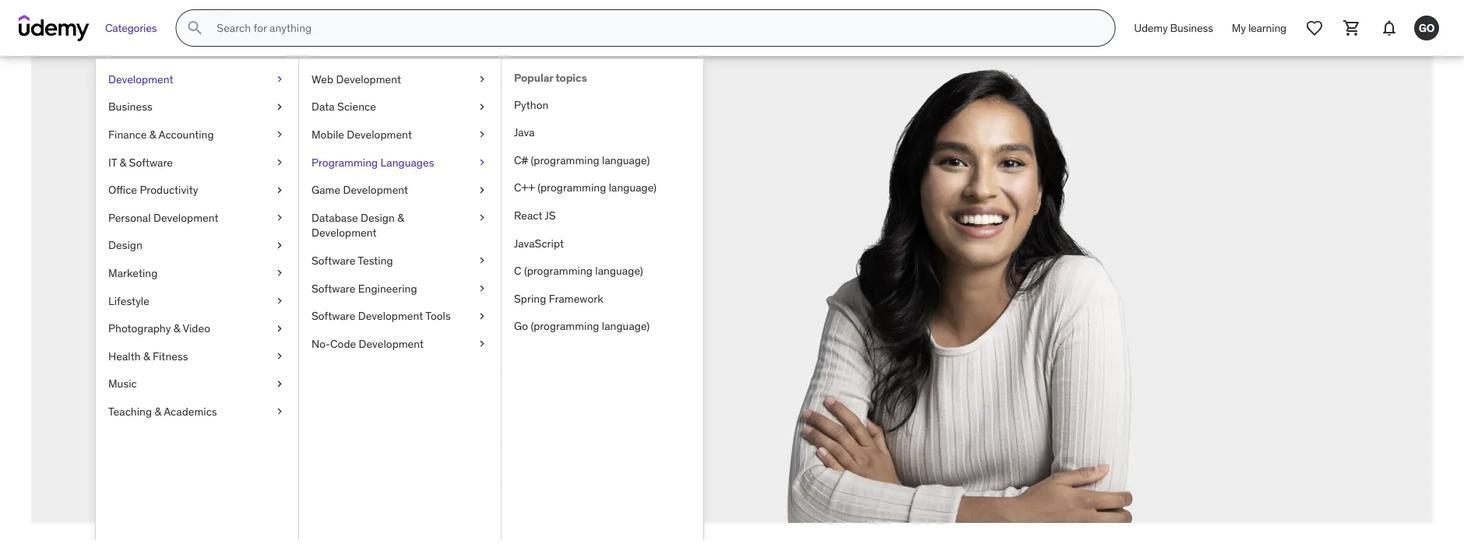 Task type: describe. For each thing, give the bounding box(es) containing it.
fitness
[[153, 349, 188, 363]]

c (programming language) link
[[502, 257, 703, 285]]

software up office productivity
[[129, 155, 173, 169]]

web development link
[[299, 65, 501, 93]]

academics
[[164, 405, 217, 419]]

udemy
[[1134, 21, 1168, 35]]

design inside database design & development
[[361, 211, 395, 225]]

mobile
[[312, 128, 344, 142]]

health & fitness
[[108, 349, 188, 363]]

go (programming language)
[[514, 319, 650, 333]]

1 vertical spatial business
[[108, 100, 153, 114]]

(programming for go
[[531, 319, 599, 333]]

xsmall image for development
[[273, 72, 286, 87]]

music link
[[96, 370, 298, 398]]

marketing link
[[96, 260, 298, 287]]

notifications image
[[1380, 19, 1399, 37]]

business link
[[96, 93, 298, 121]]

software engineering link
[[299, 275, 501, 303]]

it & software link
[[96, 149, 298, 176]]

no-
[[312, 337, 330, 351]]

c (programming language)
[[514, 264, 643, 278]]

xsmall image for photography & video
[[273, 321, 286, 336]]

web development
[[312, 72, 401, 86]]

wishlist image
[[1306, 19, 1324, 37]]

software development tools link
[[299, 303, 501, 330]]

health & fitness link
[[96, 343, 298, 370]]

xsmall image for programming languages
[[476, 155, 488, 170]]

personal development link
[[96, 204, 298, 232]]

finance
[[108, 128, 147, 142]]

office productivity link
[[96, 176, 298, 204]]

finance & accounting link
[[96, 121, 298, 149]]

c#
[[514, 153, 528, 167]]

music
[[108, 377, 137, 391]]

personal
[[108, 211, 151, 225]]

change
[[434, 291, 483, 310]]

go link
[[1408, 9, 1446, 47]]

lifestyle link
[[96, 287, 298, 315]]

software for software engineering
[[312, 281, 356, 295]]

us
[[350, 238, 392, 287]]

xsmall image for business
[[273, 99, 286, 115]]

Search for anything text field
[[214, 15, 1096, 41]]

data
[[312, 100, 335, 114]]

come
[[260, 195, 367, 244]]

database
[[312, 211, 358, 225]]

my
[[1232, 21, 1246, 35]]

language) for go (programming language)
[[602, 319, 650, 333]]

xsmall image for lifestyle
[[273, 293, 286, 309]]

popular topics
[[514, 71, 587, 85]]

development up science
[[336, 72, 401, 86]]

my learning
[[1232, 21, 1287, 35]]

xsmall image for marketing
[[273, 266, 286, 281]]

javascript link
[[502, 230, 703, 257]]

photography & video
[[108, 322, 210, 336]]

software testing
[[312, 254, 393, 268]]

development down your
[[359, 337, 424, 351]]

submit search image
[[186, 19, 204, 37]]

office productivity
[[108, 183, 198, 197]]

—
[[293, 312, 306, 330]]

(programming for c++
[[538, 181, 606, 195]]

react
[[514, 209, 543, 223]]

go
[[1419, 21, 1435, 35]]

software for software testing
[[312, 254, 356, 268]]

development down engineering
[[358, 309, 423, 323]]

game development link
[[299, 176, 501, 204]]

design link
[[96, 232, 298, 260]]

development inside database design & development
[[312, 226, 377, 240]]

video
[[183, 322, 210, 336]]

popular
[[514, 71, 553, 85]]

(programming for c
[[524, 264, 593, 278]]

xsmall image for music
[[273, 377, 286, 392]]

language) for c# (programming language)
[[602, 153, 650, 167]]

& inside database design & development
[[397, 211, 404, 225]]

xsmall image for game development
[[476, 183, 488, 198]]

engineering
[[358, 281, 417, 295]]

language) for c++ (programming language)
[[609, 181, 657, 195]]

xsmall image for software testing
[[476, 253, 488, 269]]

xsmall image for teaching & academics
[[273, 404, 286, 420]]

with
[[260, 238, 343, 287]]

c# (programming language) link
[[502, 146, 703, 174]]

tools
[[426, 309, 451, 323]]

topics
[[556, 71, 587, 85]]

& for fitness
[[143, 349, 150, 363]]

xsmall image for no-code development
[[476, 336, 488, 352]]

language) for c (programming language)
[[595, 264, 643, 278]]

c# (programming language)
[[514, 153, 650, 167]]

udemy business
[[1134, 21, 1214, 35]]

mobile development
[[312, 128, 412, 142]]

js
[[545, 209, 556, 223]]

game development
[[312, 183, 408, 197]]

software for software development tools
[[312, 309, 356, 323]]

java link
[[502, 119, 703, 146]]

lifestyle
[[108, 294, 150, 308]]

xsmall image for health & fitness
[[273, 349, 286, 364]]



Task type: vqa. For each thing, say whether or not it's contained in the screenshot.
How we help you's how
no



Task type: locate. For each thing, give the bounding box(es) containing it.
c++
[[514, 181, 535, 195]]

xsmall image for web development
[[476, 72, 488, 87]]

& for software
[[120, 155, 126, 169]]

xsmall image inside music link
[[273, 377, 286, 392]]

business right udemy
[[1171, 21, 1214, 35]]

design
[[361, 211, 395, 225], [108, 238, 142, 252]]

software development tools
[[312, 309, 451, 323]]

an
[[319, 291, 335, 310]]

categories button
[[96, 9, 166, 47]]

xsmall image for office productivity
[[273, 183, 286, 198]]

software engineering
[[312, 281, 417, 295]]

software up the an
[[312, 254, 356, 268]]

teaching
[[108, 405, 152, 419]]

finance & accounting
[[108, 128, 214, 142]]

it & software
[[108, 155, 173, 169]]

development down programming languages
[[343, 183, 408, 197]]

xsmall image down change
[[476, 336, 488, 352]]

& right health
[[143, 349, 150, 363]]

(programming for c#
[[531, 153, 600, 167]]

software testing link
[[299, 247, 501, 275]]

javascript
[[514, 236, 564, 250]]

shopping cart with 0 items image
[[1343, 19, 1362, 37]]

database design & development
[[312, 211, 404, 240]]

language) down java link
[[602, 153, 650, 167]]

udemy business link
[[1125, 9, 1223, 47]]

xsmall image left c++
[[476, 183, 488, 198]]

xsmall image left python
[[476, 99, 488, 115]]

python link
[[502, 91, 703, 119]]

python
[[514, 98, 549, 112]]

xsmall image inside data science link
[[476, 99, 488, 115]]

photography & video link
[[96, 315, 298, 343]]

xsmall image inside software testing link
[[476, 253, 488, 269]]

programming languages link
[[299, 149, 501, 176]]

framework
[[549, 292, 604, 306]]

and
[[406, 291, 430, 310]]

xsmall image left programming
[[273, 155, 286, 170]]

react js
[[514, 209, 556, 223]]

software
[[129, 155, 173, 169], [312, 254, 356, 268], [312, 281, 356, 295], [312, 309, 356, 323]]

learning
[[1249, 21, 1287, 35]]

0 vertical spatial design
[[361, 211, 395, 225]]

become
[[260, 291, 315, 310]]

categories
[[105, 21, 157, 35]]

(programming up c++ (programming language)
[[531, 153, 600, 167]]

development down categories dropdown button
[[108, 72, 173, 86]]

c
[[514, 264, 522, 278]]

teaching & academics
[[108, 405, 217, 419]]

development link
[[96, 65, 298, 93]]

xsmall image for data science
[[476, 99, 488, 115]]

& for video
[[174, 322, 180, 336]]

xsmall image
[[273, 72, 286, 87], [476, 99, 488, 115], [273, 155, 286, 170], [273, 183, 286, 198], [476, 183, 488, 198], [476, 253, 488, 269], [273, 266, 286, 281], [476, 281, 488, 296], [476, 336, 488, 352], [273, 349, 286, 364]]

xsmall image inside software development tools link
[[476, 309, 488, 324]]

own
[[405, 312, 433, 330]]

xsmall image inside the it & software link
[[273, 155, 286, 170]]

programming
[[312, 155, 378, 169]]

xsmall image inside office productivity link
[[273, 183, 286, 198]]

development up programming languages
[[347, 128, 412, 142]]

design down personal
[[108, 238, 142, 252]]

xsmall image inside health & fitness 'link'
[[273, 349, 286, 364]]

language) down javascript 'link'
[[595, 264, 643, 278]]

data science link
[[299, 93, 501, 121]]

xsmall image down 'lives'
[[273, 349, 286, 364]]

xsmall image inside design link
[[273, 238, 286, 253]]

personal development
[[108, 211, 219, 225]]

xsmall image for it & software
[[273, 155, 286, 170]]

0 vertical spatial business
[[1171, 21, 1214, 35]]

1 vertical spatial design
[[108, 238, 142, 252]]

xsmall image inside teaching & academics link
[[273, 404, 286, 420]]

xsmall image inside lifestyle link
[[273, 293, 286, 309]]

& inside "link"
[[149, 128, 156, 142]]

(programming down spring framework at the bottom of the page
[[531, 319, 599, 333]]

web
[[312, 72, 333, 86]]

xsmall image inside the finance & accounting "link"
[[273, 127, 286, 142]]

languages
[[381, 155, 434, 169]]

xsmall image inside no-code development link
[[476, 336, 488, 352]]

business up finance
[[108, 100, 153, 114]]

code
[[330, 337, 356, 351]]

including
[[310, 312, 370, 330]]

science
[[337, 100, 376, 114]]

xsmall image for mobile development
[[476, 127, 488, 142]]

photography
[[108, 322, 171, 336]]

language) down spring framework link
[[602, 319, 650, 333]]

xsmall image inside development link
[[273, 72, 286, 87]]

& for academics
[[155, 405, 161, 419]]

xsmall image left c
[[476, 253, 488, 269]]

your
[[373, 312, 402, 330]]

software up including
[[312, 281, 356, 295]]

& right teaching
[[155, 405, 161, 419]]

xsmall image inside mobile development link
[[476, 127, 488, 142]]

go (programming language) link
[[502, 313, 703, 341]]

come teach with us become an instructor and change lives — including your own
[[260, 195, 483, 330]]

it
[[108, 155, 117, 169]]

mobile development link
[[299, 121, 501, 149]]

0 horizontal spatial design
[[108, 238, 142, 252]]

xsmall image for software development tools
[[476, 309, 488, 324]]

xsmall image inside the game development link
[[476, 183, 488, 198]]

accounting
[[159, 128, 214, 142]]

language) inside 'link'
[[602, 153, 650, 167]]

xsmall image inside programming languages link
[[476, 155, 488, 170]]

& inside 'link'
[[143, 349, 150, 363]]

udemy image
[[19, 15, 90, 41]]

(programming up spring framework at the bottom of the page
[[524, 264, 593, 278]]

xsmall image up become at the bottom left
[[273, 266, 286, 281]]

xsmall image left spring
[[476, 281, 488, 296]]

& for accounting
[[149, 128, 156, 142]]

& right "it"
[[120, 155, 126, 169]]

productivity
[[140, 183, 198, 197]]

xsmall image for database design & development
[[476, 210, 488, 226]]

my learning link
[[1223, 9, 1296, 47]]

(programming
[[531, 153, 600, 167], [538, 181, 606, 195], [524, 264, 593, 278], [531, 319, 599, 333]]

instructor
[[338, 291, 402, 310]]

c++ (programming language) link
[[502, 174, 703, 202]]

&
[[149, 128, 156, 142], [120, 155, 126, 169], [397, 211, 404, 225], [174, 322, 180, 336], [143, 349, 150, 363], [155, 405, 161, 419]]

xsmall image inside "photography & video" link
[[273, 321, 286, 336]]

spring framework link
[[502, 285, 703, 313]]

0 horizontal spatial business
[[108, 100, 153, 114]]

database design & development link
[[299, 204, 501, 247]]

xsmall image for personal development
[[273, 210, 286, 226]]

& down the game development link
[[397, 211, 404, 225]]

1 horizontal spatial design
[[361, 211, 395, 225]]

xsmall image inside personal development link
[[273, 210, 286, 226]]

language)
[[602, 153, 650, 167], [609, 181, 657, 195], [595, 264, 643, 278], [602, 319, 650, 333]]

xsmall image inside software engineering link
[[476, 281, 488, 296]]

programming languages element
[[501, 59, 703, 541]]

xsmall image inside database design & development link
[[476, 210, 488, 226]]

xsmall image inside web development link
[[476, 72, 488, 87]]

spring
[[514, 292, 546, 306]]

data science
[[312, 100, 376, 114]]

language) down c# (programming language) 'link'
[[609, 181, 657, 195]]

lives
[[260, 312, 290, 330]]

& left video
[[174, 322, 180, 336]]

1 horizontal spatial business
[[1171, 21, 1214, 35]]

& right finance
[[149, 128, 156, 142]]

development down office productivity link
[[153, 211, 219, 225]]

business
[[1171, 21, 1214, 35], [108, 100, 153, 114]]

xsmall image left web
[[273, 72, 286, 87]]

java
[[514, 125, 535, 139]]

no-code development
[[312, 337, 424, 351]]

game
[[312, 183, 341, 197]]

design down 'game development'
[[361, 211, 395, 225]]

health
[[108, 349, 141, 363]]

xsmall image left game
[[273, 183, 286, 198]]

xsmall image for design
[[273, 238, 286, 253]]

programming languages
[[312, 155, 434, 169]]

development down the "database"
[[312, 226, 377, 240]]

marketing
[[108, 266, 158, 280]]

xsmall image for finance & accounting
[[273, 127, 286, 142]]

software up 'code'
[[312, 309, 356, 323]]

no-code development link
[[299, 330, 501, 358]]

teaching & academics link
[[96, 398, 298, 426]]

(programming inside 'link'
[[531, 153, 600, 167]]

xsmall image for software engineering
[[476, 281, 488, 296]]

xsmall image inside marketing link
[[273, 266, 286, 281]]

office
[[108, 183, 137, 197]]

spring framework
[[514, 292, 604, 306]]

xsmall image inside business link
[[273, 99, 286, 115]]

xsmall image
[[476, 72, 488, 87], [273, 99, 286, 115], [273, 127, 286, 142], [476, 127, 488, 142], [476, 155, 488, 170], [273, 210, 286, 226], [476, 210, 488, 226], [273, 238, 286, 253], [273, 293, 286, 309], [476, 309, 488, 324], [273, 321, 286, 336], [273, 377, 286, 392], [273, 404, 286, 420]]

(programming down 'c# (programming language)'
[[538, 181, 606, 195]]

teach
[[374, 195, 476, 244]]



